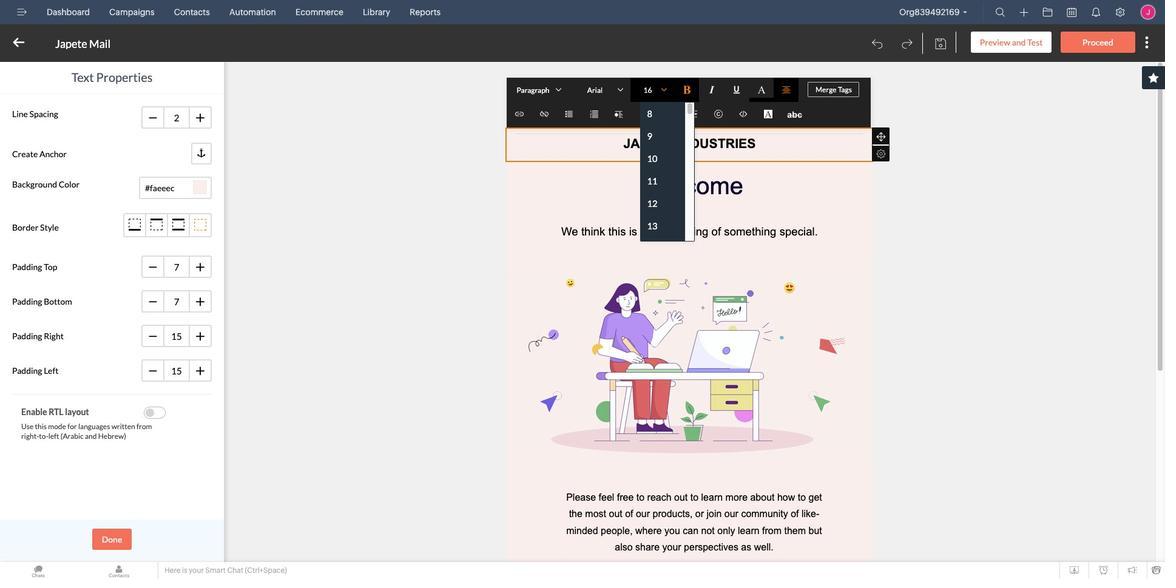 Task type: vqa. For each thing, say whether or not it's contained in the screenshot.
Here at bottom left
yes



Task type: describe. For each thing, give the bounding box(es) containing it.
(ctrl+space)
[[245, 566, 287, 575]]

here is your smart chat (ctrl+space)
[[165, 566, 287, 575]]

campaigns
[[109, 7, 155, 17]]

reports link
[[405, 0, 446, 24]]

reports
[[410, 7, 441, 17]]

notifications image
[[1092, 7, 1101, 17]]

search image
[[996, 7, 1006, 17]]

here
[[165, 566, 181, 575]]

automation
[[229, 7, 276, 17]]

contacts image
[[81, 562, 157, 579]]

dashboard
[[47, 7, 90, 17]]

campaigns link
[[104, 0, 159, 24]]

org839492169
[[900, 7, 960, 17]]



Task type: locate. For each thing, give the bounding box(es) containing it.
configure settings image
[[1116, 7, 1125, 17]]

folder image
[[1043, 7, 1053, 17]]

smart
[[205, 566, 226, 575]]

contacts
[[174, 7, 210, 17]]

automation link
[[225, 0, 281, 24]]

contacts link
[[169, 0, 215, 24]]

ecommerce link
[[291, 0, 348, 24]]

your
[[189, 566, 204, 575]]

chats image
[[0, 562, 76, 579]]

dashboard link
[[42, 0, 95, 24]]

quick actions image
[[1020, 8, 1029, 17]]

library link
[[358, 0, 395, 24]]

calendar image
[[1068, 7, 1077, 17]]

chat
[[227, 566, 243, 575]]

ecommerce
[[296, 7, 344, 17]]

library
[[363, 7, 390, 17]]

is
[[182, 566, 187, 575]]



